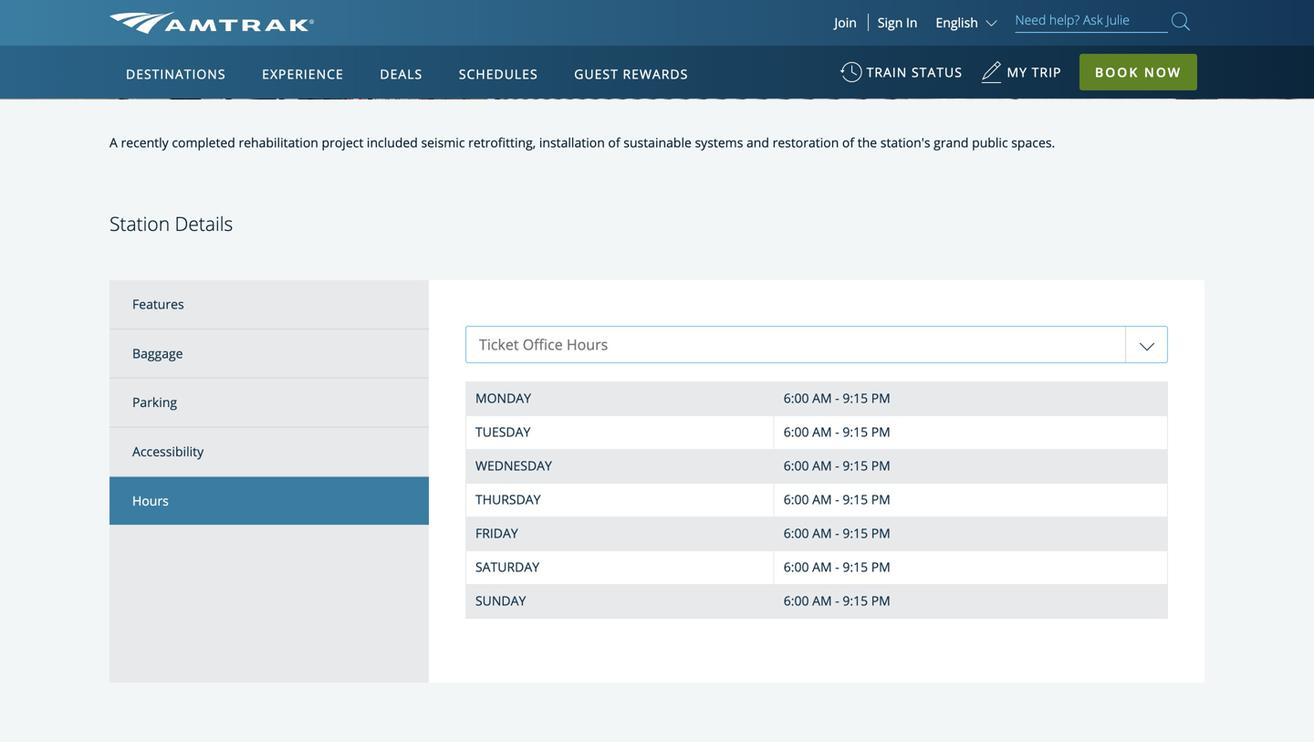 Task type: describe. For each thing, give the bounding box(es) containing it.
- for monday
[[835, 389, 840, 407]]

6:00 for tuesday
[[784, 423, 809, 441]]

english
[[936, 14, 978, 31]]

- for sunday
[[835, 592, 840, 609]]

destinations button
[[119, 48, 233, 100]]

book
[[1096, 63, 1140, 81]]

- for thursday
[[835, 491, 840, 508]]

am for friday
[[813, 525, 832, 542]]

6:00 am - 9:15 pm for tuesday
[[784, 423, 891, 441]]

pm for tuesday
[[872, 423, 891, 441]]

rehabilitation
[[239, 134, 319, 151]]

spaces.
[[1012, 134, 1056, 151]]

join
[[835, 14, 857, 31]]

accessibility element
[[132, 443, 204, 460]]

deals
[[380, 65, 423, 83]]

destinations
[[126, 65, 226, 83]]

hours list item
[[110, 477, 429, 525]]

Please enter your search item search field
[[1016, 9, 1168, 33]]

hours element
[[132, 492, 169, 509]]

status
[[912, 63, 963, 81]]

baggage
[[132, 345, 183, 362]]

guest rewards
[[574, 65, 689, 83]]

hours
[[132, 492, 169, 509]]

included
[[367, 134, 418, 151]]

application inside banner
[[177, 152, 616, 408]]

6:00 for wednesday
[[784, 457, 809, 474]]

am for sunday
[[813, 592, 832, 609]]

pm for saturday
[[872, 558, 891, 576]]

deals button
[[373, 48, 430, 100]]

6:00 am - 9:15 pm for sunday
[[784, 592, 891, 609]]

banner containing join
[[0, 0, 1315, 422]]

details
[[175, 210, 233, 236]]

9:15 for wednesday
[[843, 457, 868, 474]]

6:00 am - 9:15 pm for wednesday
[[784, 457, 891, 474]]

train
[[867, 63, 908, 81]]

guest rewards button
[[567, 48, 696, 100]]

6:00 for friday
[[784, 525, 809, 542]]

experience
[[262, 65, 344, 83]]

recently
[[121, 134, 169, 151]]

my trip
[[1007, 63, 1062, 81]]

installation
[[539, 134, 605, 151]]

6:00 for monday
[[784, 389, 809, 407]]

pm for wednesday
[[872, 457, 891, 474]]

sustainable
[[624, 134, 692, 151]]

6:00 am - 9:15 pm for monday
[[784, 389, 891, 407]]

sign in
[[878, 14, 918, 31]]

systems
[[695, 134, 743, 151]]

grand
[[934, 134, 969, 151]]

pm for monday
[[872, 389, 891, 407]]

6:00 for thursday
[[784, 491, 809, 508]]

9:15 for tuesday
[[843, 423, 868, 441]]

pm for thursday
[[872, 491, 891, 508]]

6:00 am - 9:15 pm for thursday
[[784, 491, 891, 508]]

regions map image
[[177, 152, 616, 408]]

seismic
[[421, 134, 465, 151]]

now
[[1145, 63, 1182, 81]]

english button
[[936, 14, 1002, 31]]

my trip button
[[981, 55, 1062, 100]]

accessibility
[[132, 443, 204, 460]]

9:15 for saturday
[[843, 558, 868, 576]]

guest
[[574, 65, 619, 83]]

monday
[[476, 389, 531, 407]]

features button
[[110, 280, 429, 330]]

6:00 am - 9:15 pm for friday
[[784, 525, 891, 542]]

- for friday
[[835, 525, 840, 542]]



Task type: locate. For each thing, give the bounding box(es) containing it.
friday
[[476, 525, 518, 542]]

3 am from the top
[[813, 457, 832, 474]]

6:00 for sunday
[[784, 592, 809, 609]]

hours button
[[110, 477, 429, 525]]

2 6:00 from the top
[[784, 423, 809, 441]]

4 6:00 from the top
[[784, 491, 809, 508]]

the
[[858, 134, 877, 151]]

of left "the"
[[843, 134, 855, 151]]

5 9:15 from the top
[[843, 525, 868, 542]]

list
[[110, 280, 429, 683]]

6 9:15 from the top
[[843, 558, 868, 576]]

9:15 for friday
[[843, 525, 868, 542]]

3 pm from the top
[[872, 457, 891, 474]]

am
[[813, 389, 832, 407], [813, 423, 832, 441], [813, 457, 832, 474], [813, 491, 832, 508], [813, 525, 832, 542], [813, 558, 832, 576], [813, 592, 832, 609]]

baggage button
[[110, 330, 429, 379]]

book now button
[[1080, 54, 1198, 90]]

search icon image
[[1172, 9, 1190, 34]]

5 - from the top
[[835, 525, 840, 542]]

5 6:00 am - 9:15 pm from the top
[[784, 525, 891, 542]]

of
[[608, 134, 620, 151], [843, 134, 855, 151]]

1 of from the left
[[608, 134, 620, 151]]

my
[[1007, 63, 1028, 81]]

9:15 for sunday
[[843, 592, 868, 609]]

parking button
[[110, 379, 429, 428]]

am for monday
[[813, 389, 832, 407]]

6:00 am - 9:15 pm for saturday
[[784, 558, 891, 576]]

1 6:00 from the top
[[784, 389, 809, 407]]

4 - from the top
[[835, 491, 840, 508]]

features element
[[132, 295, 184, 313]]

1 pm from the top
[[872, 389, 891, 407]]

retrofitting,
[[468, 134, 536, 151]]

saturday
[[476, 558, 540, 576]]

2 pm from the top
[[872, 423, 891, 441]]

6 am from the top
[[813, 558, 832, 576]]

join button
[[824, 14, 869, 31]]

5 pm from the top
[[872, 525, 891, 542]]

schedules
[[459, 65, 538, 83]]

pm
[[872, 389, 891, 407], [872, 423, 891, 441], [872, 457, 891, 474], [872, 491, 891, 508], [872, 525, 891, 542], [872, 558, 891, 576], [872, 592, 891, 609]]

public
[[972, 134, 1008, 151]]

1 - from the top
[[835, 389, 840, 407]]

6 6:00 from the top
[[784, 558, 809, 576]]

- for tuesday
[[835, 423, 840, 441]]

station
[[110, 210, 170, 236]]

0 horizontal spatial of
[[608, 134, 620, 151]]

and
[[747, 134, 770, 151]]

of right installation
[[608, 134, 620, 151]]

tuesday
[[476, 423, 531, 441]]

2 9:15 from the top
[[843, 423, 868, 441]]

train status link
[[840, 55, 963, 100]]

5 am from the top
[[813, 525, 832, 542]]

baggage element
[[132, 345, 183, 362]]

3 6:00 am - 9:15 pm from the top
[[784, 457, 891, 474]]

6 pm from the top
[[872, 558, 891, 576]]

7 6:00 am - 9:15 pm from the top
[[784, 592, 891, 609]]

7 am from the top
[[813, 592, 832, 609]]

6:00
[[784, 389, 809, 407], [784, 423, 809, 441], [784, 457, 809, 474], [784, 491, 809, 508], [784, 525, 809, 542], [784, 558, 809, 576], [784, 592, 809, 609]]

experience button
[[255, 48, 351, 100]]

pm for friday
[[872, 525, 891, 542]]

4 6:00 am - 9:15 pm from the top
[[784, 491, 891, 508]]

9:15 for monday
[[843, 389, 868, 407]]

4 am from the top
[[813, 491, 832, 508]]

completed
[[172, 134, 235, 151]]

parking
[[132, 394, 177, 411]]

2 6:00 am - 9:15 pm from the top
[[784, 423, 891, 441]]

parking element
[[132, 394, 177, 411]]

a
[[110, 134, 118, 151]]

am for saturday
[[813, 558, 832, 576]]

2 am from the top
[[813, 423, 832, 441]]

trip
[[1032, 63, 1062, 81]]

3 - from the top
[[835, 457, 840, 474]]

features
[[132, 295, 184, 313]]

4 9:15 from the top
[[843, 491, 868, 508]]

1 6:00 am - 9:15 pm from the top
[[784, 389, 891, 407]]

am for tuesday
[[813, 423, 832, 441]]

-
[[835, 389, 840, 407], [835, 423, 840, 441], [835, 457, 840, 474], [835, 491, 840, 508], [835, 525, 840, 542], [835, 558, 840, 576], [835, 592, 840, 609]]

am for thursday
[[813, 491, 832, 508]]

banner
[[0, 0, 1315, 422]]

7 9:15 from the top
[[843, 592, 868, 609]]

project
[[322, 134, 364, 151]]

4 pm from the top
[[872, 491, 891, 508]]

application
[[177, 152, 616, 408]]

3 9:15 from the top
[[843, 457, 868, 474]]

2 - from the top
[[835, 423, 840, 441]]

sign in button
[[878, 14, 918, 31]]

1 am from the top
[[813, 389, 832, 407]]

book now
[[1096, 63, 1182, 81]]

am for wednesday
[[813, 457, 832, 474]]

schedules link
[[452, 46, 546, 99]]

sunday
[[476, 592, 526, 609]]

list containing features
[[110, 280, 429, 683]]

station's
[[881, 134, 931, 151]]

6:00 for saturday
[[784, 558, 809, 576]]

restoration
[[773, 134, 839, 151]]

3 6:00 from the top
[[784, 457, 809, 474]]

6:00 am - 9:15 pm
[[784, 389, 891, 407], [784, 423, 891, 441], [784, 457, 891, 474], [784, 491, 891, 508], [784, 525, 891, 542], [784, 558, 891, 576], [784, 592, 891, 609]]

6 6:00 am - 9:15 pm from the top
[[784, 558, 891, 576]]

1 9:15 from the top
[[843, 389, 868, 407]]

sign
[[878, 14, 903, 31]]

7 6:00 from the top
[[784, 592, 809, 609]]

wednesday
[[476, 457, 552, 474]]

7 - from the top
[[835, 592, 840, 609]]

rewards
[[623, 65, 689, 83]]

9:15 for thursday
[[843, 491, 868, 508]]

1 horizontal spatial of
[[843, 134, 855, 151]]

5 6:00 from the top
[[784, 525, 809, 542]]

a recently completed rehabilitation project included seismic retrofitting, installation of sustainable systems and restoration of the station's grand public spaces.
[[110, 134, 1056, 151]]

station details
[[110, 210, 233, 236]]

6 - from the top
[[835, 558, 840, 576]]

- for wednesday
[[835, 457, 840, 474]]

train status
[[867, 63, 963, 81]]

thursday
[[476, 491, 541, 508]]

pm for sunday
[[872, 592, 891, 609]]

9:15
[[843, 389, 868, 407], [843, 423, 868, 441], [843, 457, 868, 474], [843, 491, 868, 508], [843, 525, 868, 542], [843, 558, 868, 576], [843, 592, 868, 609]]

2 of from the left
[[843, 134, 855, 151]]

amtrak image
[[110, 12, 314, 34]]

accessibility button
[[110, 428, 429, 477]]

- for saturday
[[835, 558, 840, 576]]

in
[[906, 14, 918, 31]]

7 pm from the top
[[872, 592, 891, 609]]



Task type: vqa. For each thing, say whether or not it's contained in the screenshot.
SCHEDULES Link
yes



